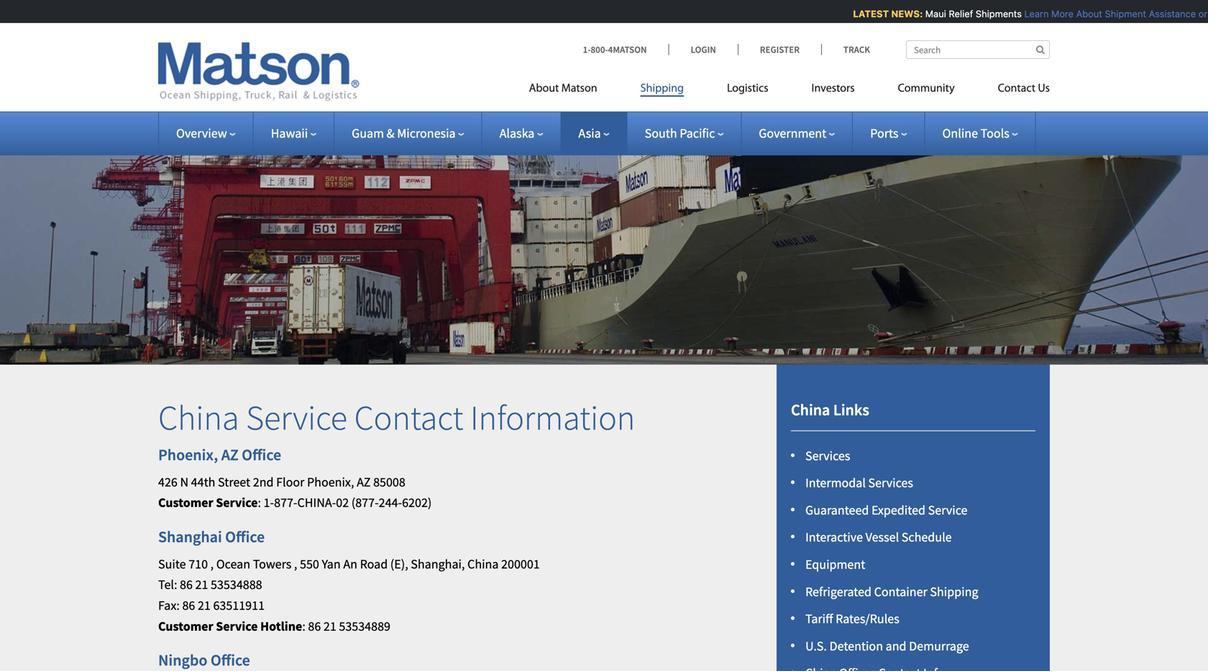 Task type: locate. For each thing, give the bounding box(es) containing it.
customer
[[158, 495, 213, 511], [158, 618, 213, 634]]

0 horizontal spatial china
[[158, 396, 239, 439]]

matson containership manulani at terminal preparing to ship from china. image
[[0, 132, 1209, 365]]

about left matson
[[529, 83, 559, 95]]

21 down '710'
[[195, 577, 208, 593]]

service
[[246, 396, 347, 439], [216, 495, 258, 511], [929, 502, 968, 518], [216, 618, 258, 634]]

rates/rules
[[836, 611, 900, 627]]

phoenix, inside 426 n 44th street 2nd floor phoenix, az 85008 customer service : 1-877-china-02 (877-244-6202)
[[307, 474, 354, 490]]

,
[[211, 556, 214, 572], [294, 556, 297, 572]]

426
[[158, 474, 178, 490]]

0 horizontal spatial ,
[[211, 556, 214, 572]]

ningbo office
[[158, 650, 250, 670]]

0 vertical spatial shipping
[[641, 83, 684, 95]]

0 vertical spatial :
[[258, 495, 261, 511]]

1 vertical spatial 21
[[198, 597, 211, 614]]

china inside section
[[791, 400, 831, 420]]

interactive vessel schedule
[[806, 529, 952, 545]]

02
[[336, 495, 349, 511]]

china for china service contact information
[[158, 396, 239, 439]]

office right ningbo
[[211, 650, 250, 670]]

suite
[[158, 556, 186, 572]]

0 horizontal spatial about
[[529, 83, 559, 95]]

1- up matson
[[583, 44, 591, 55]]

None search field
[[907, 40, 1050, 59]]

800-
[[591, 44, 608, 55]]

1 horizontal spatial about
[[1072, 8, 1098, 19]]

tools
[[981, 125, 1010, 141]]

hawaii link
[[271, 125, 317, 141]]

0 vertical spatial contact
[[998, 83, 1036, 95]]

contact up 85008
[[354, 396, 464, 439]]

0 horizontal spatial az
[[221, 445, 239, 465]]

phoenix, up 02
[[307, 474, 354, 490]]

learn
[[1020, 8, 1045, 19]]

0 horizontal spatial contact
[[354, 396, 464, 439]]

latest news: maui relief shipments learn more about shipment assistance or c
[[849, 8, 1209, 19]]

office up ocean
[[225, 527, 265, 547]]

links
[[834, 400, 870, 420]]

shanghai
[[158, 527, 222, 547]]

investors link
[[790, 76, 877, 105]]

1 vertical spatial shipping
[[931, 584, 979, 600]]

n
[[180, 474, 189, 490]]

about right more
[[1072, 8, 1098, 19]]

news:
[[887, 8, 919, 19]]

south
[[645, 125, 677, 141]]

assistance
[[1145, 8, 1192, 19]]

expedited
[[872, 502, 926, 518]]

21
[[195, 577, 208, 593], [198, 597, 211, 614], [324, 618, 337, 634]]

an
[[343, 556, 358, 572]]

az up (877-
[[357, 474, 371, 490]]

1 vertical spatial 1-
[[264, 495, 274, 511]]

micronesia
[[397, 125, 456, 141]]

shipping
[[641, 83, 684, 95], [931, 584, 979, 600]]

Search search field
[[907, 40, 1050, 59]]

services up guaranteed expedited service
[[869, 475, 914, 491]]

contact inside top menu navigation
[[998, 83, 1036, 95]]

6202)
[[402, 495, 432, 511]]

china inside suite 710 , ocean towers , 550 yan an road (e), shanghai, china 200001 tel: 86 21 53534888 fax: 86 21 63511911 customer service hotline : 86 21 53534889
[[468, 556, 499, 572]]

0 horizontal spatial phoenix,
[[158, 445, 218, 465]]

, left 550
[[294, 556, 297, 572]]

1- down 2nd
[[264, 495, 274, 511]]

service up schedule at the right
[[929, 502, 968, 518]]

office
[[242, 445, 281, 465], [225, 527, 265, 547], [211, 650, 250, 670]]

road
[[360, 556, 388, 572]]

south pacific
[[645, 125, 715, 141]]

0 horizontal spatial 1-
[[264, 495, 274, 511]]

710
[[189, 556, 208, 572]]

1 horizontal spatial :
[[302, 618, 306, 634]]

1 vertical spatial about
[[529, 83, 559, 95]]

0 vertical spatial az
[[221, 445, 239, 465]]

top menu navigation
[[529, 76, 1050, 105]]

1 horizontal spatial phoenix,
[[307, 474, 354, 490]]

1 horizontal spatial ,
[[294, 556, 297, 572]]

shipping inside china links section
[[931, 584, 979, 600]]

phoenix, up n
[[158, 445, 218, 465]]

office for ningbo office
[[211, 650, 250, 670]]

intermodal services link
[[806, 475, 914, 491]]

2 , from the left
[[294, 556, 297, 572]]

1 vertical spatial office
[[225, 527, 265, 547]]

tariff rates/rules link
[[806, 611, 900, 627]]

2 vertical spatial office
[[211, 650, 250, 670]]

86 right hotline
[[308, 618, 321, 634]]

service inside 426 n 44th street 2nd floor phoenix, az 85008 customer service : 1-877-china-02 (877-244-6202)
[[216, 495, 258, 511]]

service down 63511911
[[216, 618, 258, 634]]

government link
[[759, 125, 835, 141]]

shipping up south
[[641, 83, 684, 95]]

1 vertical spatial phoenix,
[[307, 474, 354, 490]]

2 vertical spatial 21
[[324, 618, 337, 634]]

phoenix,
[[158, 445, 218, 465], [307, 474, 354, 490]]

shanghai,
[[411, 556, 465, 572]]

1 horizontal spatial china
[[468, 556, 499, 572]]

1 horizontal spatial az
[[357, 474, 371, 490]]

interactive
[[806, 529, 863, 545]]

and
[[886, 638, 907, 654]]

more
[[1047, 8, 1070, 19]]

online tools
[[943, 125, 1010, 141]]

44th
[[191, 474, 215, 490]]

china up phoenix, az office
[[158, 396, 239, 439]]

tariff
[[806, 611, 833, 627]]

schedule
[[902, 529, 952, 545]]

shipping right container
[[931, 584, 979, 600]]

21 left "53534889"
[[324, 618, 337, 634]]

matson
[[562, 83, 598, 95]]

service inside suite 710 , ocean towers , 550 yan an road (e), shanghai, china 200001 tel: 86 21 53534888 fax: 86 21 63511911 customer service hotline : 86 21 53534889
[[216, 618, 258, 634]]

1 vertical spatial customer
[[158, 618, 213, 634]]

login link
[[669, 44, 738, 55]]

us
[[1038, 83, 1050, 95]]

1-800-4matson
[[583, 44, 647, 55]]

1 horizontal spatial contact
[[998, 83, 1036, 95]]

0 vertical spatial 1-
[[583, 44, 591, 55]]

: inside 426 n 44th street 2nd floor phoenix, az 85008 customer service : 1-877-china-02 (877-244-6202)
[[258, 495, 261, 511]]

0 horizontal spatial :
[[258, 495, 261, 511]]

1 horizontal spatial 1-
[[583, 44, 591, 55]]

overview link
[[176, 125, 236, 141]]

2 customer from the top
[[158, 618, 213, 634]]

1 horizontal spatial services
[[869, 475, 914, 491]]

office up 2nd
[[242, 445, 281, 465]]

21 left 63511911
[[198, 597, 211, 614]]

china left links
[[791, 400, 831, 420]]

: inside suite 710 , ocean towers , 550 yan an road (e), shanghai, china 200001 tel: 86 21 53534888 fax: 86 21 63511911 customer service hotline : 86 21 53534889
[[302, 618, 306, 634]]

1 vertical spatial :
[[302, 618, 306, 634]]

guaranteed expedited service
[[806, 502, 968, 518]]

, right '710'
[[211, 556, 214, 572]]

az up street
[[221, 445, 239, 465]]

login
[[691, 44, 716, 55]]

guam & micronesia
[[352, 125, 456, 141]]

customer inside 426 n 44th street 2nd floor phoenix, az 85008 customer service : 1-877-china-02 (877-244-6202)
[[158, 495, 213, 511]]

service down street
[[216, 495, 258, 511]]

interactive vessel schedule link
[[806, 529, 952, 545]]

contact left "us"
[[998, 83, 1036, 95]]

2 horizontal spatial china
[[791, 400, 831, 420]]

customer down n
[[158, 495, 213, 511]]

shipping inside top menu navigation
[[641, 83, 684, 95]]

: down 2nd
[[258, 495, 261, 511]]

1 horizontal spatial shipping
[[931, 584, 979, 600]]

86 right fax:
[[182, 597, 195, 614]]

guaranteed expedited service link
[[806, 502, 968, 518]]

office for shanghai office
[[225, 527, 265, 547]]

1 vertical spatial az
[[357, 474, 371, 490]]

information
[[471, 396, 636, 439]]

shipping link
[[619, 76, 706, 105]]

phoenix, az office
[[158, 445, 281, 465]]

0 vertical spatial about
[[1072, 8, 1098, 19]]

china left the 200001
[[468, 556, 499, 572]]

1 , from the left
[[211, 556, 214, 572]]

1-
[[583, 44, 591, 55], [264, 495, 274, 511]]

86 right the tel:
[[180, 577, 193, 593]]

1 customer from the top
[[158, 495, 213, 511]]

0 horizontal spatial shipping
[[641, 83, 684, 95]]

:
[[258, 495, 261, 511], [302, 618, 306, 634]]

customer inside suite 710 , ocean towers , 550 yan an road (e), shanghai, china 200001 tel: 86 21 53534888 fax: 86 21 63511911 customer service hotline : 86 21 53534889
[[158, 618, 213, 634]]

86
[[180, 577, 193, 593], [182, 597, 195, 614], [308, 618, 321, 634]]

1 vertical spatial contact
[[354, 396, 464, 439]]

china for china links
[[791, 400, 831, 420]]

: left "53534889"
[[302, 618, 306, 634]]

track link
[[822, 44, 871, 55]]

tariff rates/rules
[[806, 611, 900, 627]]

85008
[[373, 474, 406, 490]]

china service contact information
[[158, 396, 636, 439]]

2nd
[[253, 474, 274, 490]]

customer down fax:
[[158, 618, 213, 634]]

services up the intermodal
[[806, 448, 851, 464]]

0 vertical spatial customer
[[158, 495, 213, 511]]

about matson link
[[529, 76, 619, 105]]

0 horizontal spatial services
[[806, 448, 851, 464]]

blue matson logo with ocean, shipping, truck, rail and logistics written beneath it. image
[[158, 42, 360, 101]]

0 vertical spatial 86
[[180, 577, 193, 593]]

or
[[1194, 8, 1203, 19]]



Task type: vqa. For each thing, say whether or not it's contained in the screenshot.
Careers
no



Task type: describe. For each thing, give the bounding box(es) containing it.
yan
[[322, 556, 341, 572]]

about inside top menu navigation
[[529, 83, 559, 95]]

towers
[[253, 556, 292, 572]]

contact us
[[998, 83, 1050, 95]]

refrigerated
[[806, 584, 872, 600]]

track
[[844, 44, 871, 55]]

53534888
[[211, 577, 262, 593]]

1-800-4matson link
[[583, 44, 669, 55]]

ocean
[[216, 556, 250, 572]]

53534889
[[339, 618, 391, 634]]

shipments
[[972, 8, 1018, 19]]

refrigerated container shipping
[[806, 584, 979, 600]]

demurrage
[[909, 638, 970, 654]]

asia link
[[579, 125, 610, 141]]

u.s.
[[806, 638, 827, 654]]

service up floor
[[246, 396, 347, 439]]

equipment link
[[806, 556, 866, 573]]

guam
[[352, 125, 384, 141]]

(877-
[[352, 495, 379, 511]]

fax:
[[158, 597, 180, 614]]

63511911
[[213, 597, 265, 614]]

search image
[[1037, 45, 1045, 54]]

1 vertical spatial services
[[869, 475, 914, 491]]

guaranteed
[[806, 502, 869, 518]]

register link
[[738, 44, 822, 55]]

logistics
[[727, 83, 769, 95]]

426 n 44th street 2nd floor phoenix, az 85008 customer service : 1-877-china-02 (877-244-6202)
[[158, 474, 432, 511]]

community
[[898, 83, 955, 95]]

china links
[[791, 400, 870, 420]]

investors
[[812, 83, 855, 95]]

0 vertical spatial 21
[[195, 577, 208, 593]]

200001
[[501, 556, 540, 572]]

0 vertical spatial office
[[242, 445, 281, 465]]

hotline
[[260, 618, 302, 634]]

4matson
[[608, 44, 647, 55]]

asia
[[579, 125, 601, 141]]

2 vertical spatial 86
[[308, 618, 321, 634]]

refrigerated container shipping link
[[806, 584, 979, 600]]

maui
[[921, 8, 942, 19]]

1 vertical spatial 86
[[182, 597, 195, 614]]

ports
[[871, 125, 899, 141]]

244-
[[379, 495, 402, 511]]

1- inside 426 n 44th street 2nd floor phoenix, az 85008 customer service : 1-877-china-02 (877-244-6202)
[[264, 495, 274, 511]]

u.s. detention and demurrage
[[806, 638, 970, 654]]

community link
[[877, 76, 977, 105]]

overview
[[176, 125, 227, 141]]

(e),
[[391, 556, 408, 572]]

contact us link
[[977, 76, 1050, 105]]

alaska
[[500, 125, 535, 141]]

about matson
[[529, 83, 598, 95]]

china links section
[[759, 365, 1068, 671]]

hawaii
[[271, 125, 308, 141]]

china-
[[297, 495, 336, 511]]

government
[[759, 125, 827, 141]]

service inside china links section
[[929, 502, 968, 518]]

c
[[1206, 8, 1209, 19]]

street
[[218, 474, 250, 490]]

online tools link
[[943, 125, 1019, 141]]

shipment
[[1101, 8, 1142, 19]]

online
[[943, 125, 978, 141]]

alaska link
[[500, 125, 543, 141]]

pacific
[[680, 125, 715, 141]]

u.s. detention and demurrage link
[[806, 638, 970, 654]]

877-
[[274, 495, 298, 511]]

ningbo
[[158, 650, 208, 670]]

services link
[[806, 448, 851, 464]]

0 vertical spatial phoenix,
[[158, 445, 218, 465]]

south pacific link
[[645, 125, 724, 141]]

shanghai office
[[158, 527, 265, 547]]

logistics link
[[706, 76, 790, 105]]

floor
[[276, 474, 305, 490]]

az inside 426 n 44th street 2nd floor phoenix, az 85008 customer service : 1-877-china-02 (877-244-6202)
[[357, 474, 371, 490]]

vessel
[[866, 529, 899, 545]]

container
[[875, 584, 928, 600]]

detention
[[830, 638, 884, 654]]

relief
[[945, 8, 969, 19]]

0 vertical spatial services
[[806, 448, 851, 464]]

tel:
[[158, 577, 177, 593]]

ports link
[[871, 125, 908, 141]]

equipment
[[806, 556, 866, 573]]

intermodal services
[[806, 475, 914, 491]]



